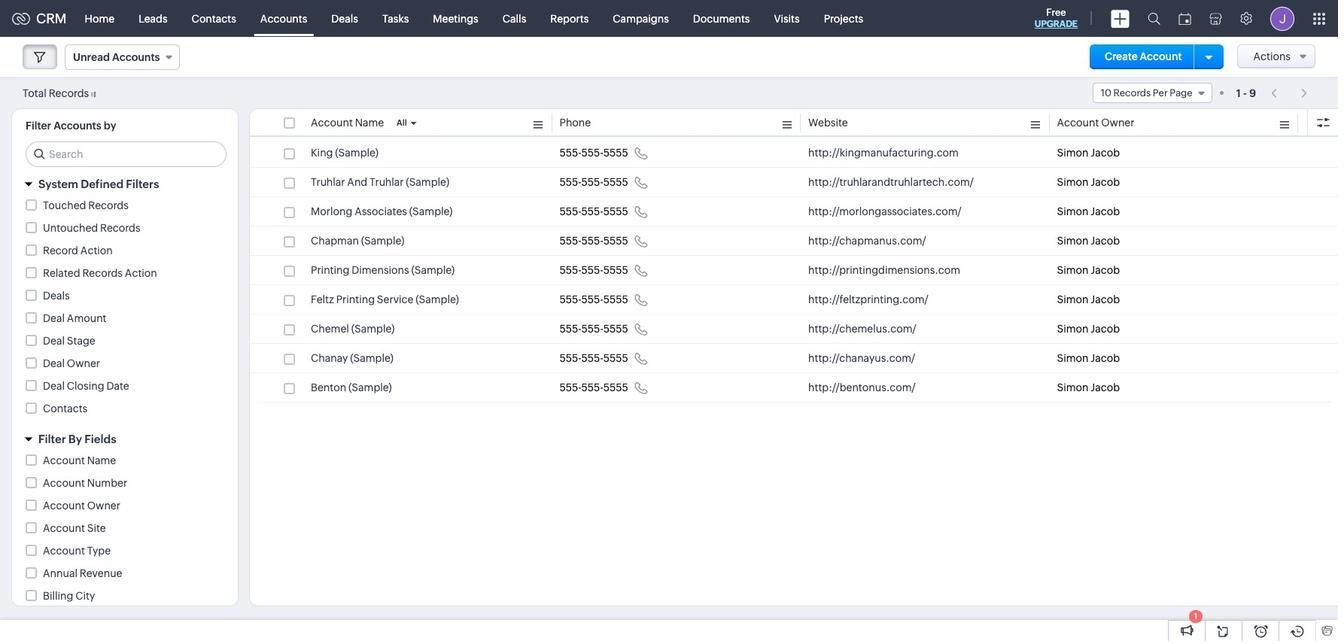 Task type: vqa. For each thing, say whether or not it's contained in the screenshot.
your
no



Task type: describe. For each thing, give the bounding box(es) containing it.
crm link
[[12, 11, 67, 26]]

city
[[75, 590, 95, 602]]

deal closing date
[[43, 380, 129, 392]]

meetings
[[433, 12, 478, 24]]

(sample) right associates
[[409, 205, 453, 218]]

simon for http://kingmanufacturing.com
[[1057, 147, 1089, 159]]

chemel (sample) link
[[311, 321, 395, 336]]

create menu image
[[1111, 9, 1130, 27]]

filters
[[126, 178, 159, 190]]

and
[[347, 176, 367, 188]]

visits link
[[762, 0, 812, 37]]

crm
[[36, 11, 67, 26]]

5555 for http://bentonus.com/
[[603, 382, 628, 394]]

0 vertical spatial printing
[[311, 264, 350, 276]]

annual revenue
[[43, 567, 122, 580]]

page
[[1170, 87, 1193, 99]]

555-555-5555 for chemel (sample)
[[560, 323, 628, 335]]

accounts for unread accounts
[[112, 51, 160, 63]]

accounts for filter accounts by
[[54, 120, 101, 132]]

untouched
[[43, 222, 98, 234]]

service
[[377, 294, 413, 306]]

(sample) up morlong associates (sample)
[[406, 176, 449, 188]]

filter for filter by fields
[[38, 433, 66, 446]]

revenue
[[80, 567, 122, 580]]

(sample) up 'and' at the left top of page
[[335, 147, 379, 159]]

free upgrade
[[1035, 7, 1078, 29]]

records for touched
[[88, 199, 129, 211]]

phone
[[560, 117, 591, 129]]

benton
[[311, 382, 346, 394]]

upgrade
[[1035, 19, 1078, 29]]

http://kingmanufacturing.com
[[808, 147, 959, 159]]

http://truhlarandtruhlartech.com/ link
[[808, 175, 974, 190]]

555-555-5555 for feltz printing service (sample)
[[560, 294, 628, 306]]

calls
[[503, 12, 526, 24]]

http://bentonus.com/
[[808, 382, 916, 394]]

system defined filters button
[[12, 171, 238, 197]]

simon jacob for http://truhlarandtruhlartech.com/
[[1057, 176, 1120, 188]]

http://chapmanus.com/
[[808, 235, 926, 247]]

deal amount
[[43, 312, 107, 324]]

feltz
[[311, 294, 334, 306]]

truhlar and truhlar (sample) link
[[311, 175, 449, 190]]

simon for http://bentonus.com/
[[1057, 382, 1089, 394]]

site
[[87, 522, 106, 534]]

chanay (sample) link
[[311, 351, 394, 366]]

0 vertical spatial accounts
[[260, 12, 307, 24]]

5555 for http://morlongassociates.com/
[[603, 205, 628, 218]]

truhlar and truhlar (sample)
[[311, 176, 449, 188]]

555-555-5555 for morlong associates (sample)
[[560, 205, 628, 218]]

calls link
[[491, 0, 538, 37]]

simon for http://morlongassociates.com/
[[1057, 205, 1089, 218]]

filter by fields button
[[12, 426, 238, 452]]

1 for 1 - 9
[[1236, 87, 1241, 99]]

jacob for http://bentonus.com/
[[1091, 382, 1120, 394]]

1 vertical spatial printing
[[336, 294, 375, 306]]

benton (sample)
[[311, 382, 392, 394]]

http://feltzprinting.com/
[[808, 294, 929, 306]]

account site
[[43, 522, 106, 534]]

0 vertical spatial deals
[[331, 12, 358, 24]]

deal for deal owner
[[43, 358, 65, 370]]

chapman (sample) link
[[311, 233, 405, 248]]

system
[[38, 178, 78, 190]]

reports
[[550, 12, 589, 24]]

stage
[[67, 335, 95, 347]]

deal owner
[[43, 358, 100, 370]]

annual
[[43, 567, 78, 580]]

projects
[[824, 12, 863, 24]]

simon for http://chemelus.com/
[[1057, 323, 1089, 335]]

related records action
[[43, 267, 157, 279]]

555-555-5555 for king (sample)
[[560, 147, 628, 159]]

leads link
[[127, 0, 180, 37]]

http://chanayus.com/ link
[[808, 351, 915, 366]]

account name for account number
[[43, 455, 116, 467]]

(sample) down "feltz printing service (sample)" link
[[351, 323, 395, 335]]

simon for http://printingdimensions.com
[[1057, 264, 1089, 276]]

deal for deal amount
[[43, 312, 65, 324]]

5555 for http://kingmanufacturing.com
[[603, 147, 628, 159]]

simon for http://truhlarandtruhlartech.com/
[[1057, 176, 1089, 188]]

records for 10
[[1114, 87, 1151, 99]]

http://truhlarandtruhlartech.com/
[[808, 176, 974, 188]]

http://bentonus.com/ link
[[808, 380, 916, 395]]

touched records
[[43, 199, 129, 211]]

simon for http://feltzprinting.com/
[[1057, 294, 1089, 306]]

5555 for http://chemelus.com/
[[603, 323, 628, 335]]

5555 for http://chapmanus.com/
[[603, 235, 628, 247]]

jacob for http://truhlarandtruhlartech.com/
[[1091, 176, 1120, 188]]

record
[[43, 245, 78, 257]]

date
[[106, 380, 129, 392]]

account inside button
[[1140, 50, 1182, 62]]

website
[[808, 117, 848, 129]]

campaigns
[[613, 12, 669, 24]]

logo image
[[12, 12, 30, 24]]

2 truhlar from the left
[[370, 176, 404, 188]]

create account
[[1105, 50, 1182, 62]]

billing
[[43, 590, 73, 602]]

morlong associates (sample) link
[[311, 204, 453, 219]]

chanay (sample)
[[311, 352, 394, 364]]

free
[[1046, 7, 1066, 18]]

actions
[[1253, 50, 1291, 62]]

-
[[1243, 87, 1247, 99]]

by
[[104, 120, 116, 132]]

10 Records Per Page field
[[1093, 83, 1212, 103]]

tasks link
[[370, 0, 421, 37]]

http://chemelus.com/
[[808, 323, 917, 335]]

benton (sample) link
[[311, 380, 392, 395]]

(sample) right service
[[416, 294, 459, 306]]

http://chemelus.com/ link
[[808, 321, 917, 336]]



Task type: locate. For each thing, give the bounding box(es) containing it.
(sample) down 'chemel (sample)' at the bottom left of page
[[350, 352, 394, 364]]

http://chapmanus.com/ link
[[808, 233, 926, 248]]

http://morlongassociates.com/
[[808, 205, 962, 218]]

2 5555 from the top
[[603, 176, 628, 188]]

1 vertical spatial accounts
[[112, 51, 160, 63]]

contacts
[[192, 12, 236, 24], [43, 403, 87, 415]]

8 jacob from the top
[[1091, 352, 1120, 364]]

jacob for http://chemelus.com/
[[1091, 323, 1120, 335]]

name for account number
[[87, 455, 116, 467]]

account number
[[43, 477, 127, 489]]

deal down deal owner
[[43, 380, 65, 392]]

0 vertical spatial 1
[[1236, 87, 1241, 99]]

1 horizontal spatial 1
[[1236, 87, 1241, 99]]

3 simon jacob from the top
[[1057, 205, 1120, 218]]

total records
[[23, 87, 89, 99]]

by
[[68, 433, 82, 446]]

simon for http://chapmanus.com/
[[1057, 235, 1089, 247]]

3 deal from the top
[[43, 358, 65, 370]]

9 simon from the top
[[1057, 382, 1089, 394]]

associates
[[355, 205, 407, 218]]

http://kingmanufacturing.com link
[[808, 145, 959, 160]]

simon jacob
[[1057, 147, 1120, 159], [1057, 176, 1120, 188], [1057, 205, 1120, 218], [1057, 235, 1120, 247], [1057, 264, 1120, 276], [1057, 294, 1120, 306], [1057, 323, 1120, 335], [1057, 352, 1120, 364], [1057, 382, 1120, 394]]

create
[[1105, 50, 1138, 62]]

1 vertical spatial deals
[[43, 290, 70, 302]]

2 simon from the top
[[1057, 176, 1089, 188]]

(sample) up printing dimensions (sample)
[[361, 235, 405, 247]]

printing up the chemel (sample) link
[[336, 294, 375, 306]]

5 simon jacob from the top
[[1057, 264, 1120, 276]]

1 vertical spatial owner
[[67, 358, 100, 370]]

filter inside "dropdown button"
[[38, 433, 66, 446]]

0 horizontal spatial 1
[[1194, 612, 1198, 621]]

total
[[23, 87, 47, 99]]

7 simon from the top
[[1057, 323, 1089, 335]]

records for untouched
[[100, 222, 140, 234]]

4 simon jacob from the top
[[1057, 235, 1120, 247]]

1 vertical spatial contacts
[[43, 403, 87, 415]]

1 truhlar from the left
[[311, 176, 345, 188]]

8 555-555-5555 from the top
[[560, 352, 628, 364]]

accounts link
[[248, 0, 319, 37]]

4 simon from the top
[[1057, 235, 1089, 247]]

3 5555 from the top
[[603, 205, 628, 218]]

http://morlongassociates.com/ link
[[808, 204, 962, 219]]

filter down total
[[26, 120, 51, 132]]

jacob for http://morlongassociates.com/
[[1091, 205, 1120, 218]]

simon jacob for http://kingmanufacturing.com
[[1057, 147, 1120, 159]]

records down record action
[[82, 267, 123, 279]]

simon jacob for http://chanayus.com/
[[1057, 352, 1120, 364]]

10
[[1101, 87, 1112, 99]]

deal up 'deal stage'
[[43, 312, 65, 324]]

jacob for http://chapmanus.com/
[[1091, 235, 1120, 247]]

7 5555 from the top
[[603, 323, 628, 335]]

5555 for http://printingdimensions.com
[[603, 264, 628, 276]]

simon jacob for http://morlongassociates.com/
[[1057, 205, 1120, 218]]

1 jacob from the top
[[1091, 147, 1120, 159]]

555-555-5555 for chapman (sample)
[[560, 235, 628, 247]]

2 horizontal spatial accounts
[[260, 12, 307, 24]]

5555
[[603, 147, 628, 159], [603, 176, 628, 188], [603, 205, 628, 218], [603, 235, 628, 247], [603, 264, 628, 276], [603, 294, 628, 306], [603, 323, 628, 335], [603, 352, 628, 364], [603, 382, 628, 394]]

9 555-555-5555 from the top
[[560, 382, 628, 394]]

chanay
[[311, 352, 348, 364]]

1 horizontal spatial name
[[355, 117, 384, 129]]

create menu element
[[1102, 0, 1139, 37]]

5 5555 from the top
[[603, 264, 628, 276]]

3 555-555-5555 from the top
[[560, 205, 628, 218]]

1 deal from the top
[[43, 312, 65, 324]]

records for total
[[49, 87, 89, 99]]

owner down number
[[87, 500, 120, 512]]

(sample) down the chanay (sample) link
[[348, 382, 392, 394]]

name down fields
[[87, 455, 116, 467]]

king
[[311, 147, 333, 159]]

0 horizontal spatial deals
[[43, 290, 70, 302]]

account owner down account number
[[43, 500, 120, 512]]

feltz printing service (sample) link
[[311, 292, 459, 307]]

0 vertical spatial owner
[[1101, 117, 1135, 129]]

6 simon jacob from the top
[[1057, 294, 1120, 306]]

2 vertical spatial owner
[[87, 500, 120, 512]]

king (sample) link
[[311, 145, 379, 160]]

8 simon from the top
[[1057, 352, 1089, 364]]

simon jacob for http://printingdimensions.com
[[1057, 264, 1120, 276]]

1 vertical spatial name
[[87, 455, 116, 467]]

9 5555 from the top
[[603, 382, 628, 394]]

jacob for http://feltzprinting.com/
[[1091, 294, 1120, 306]]

account type
[[43, 545, 111, 557]]

3 jacob from the top
[[1091, 205, 1120, 218]]

documents link
[[681, 0, 762, 37]]

0 vertical spatial contacts
[[192, 12, 236, 24]]

Unread Accounts field
[[65, 44, 180, 70]]

chapman
[[311, 235, 359, 247]]

0 vertical spatial name
[[355, 117, 384, 129]]

jacob
[[1091, 147, 1120, 159], [1091, 176, 1120, 188], [1091, 205, 1120, 218], [1091, 235, 1120, 247], [1091, 264, 1120, 276], [1091, 294, 1120, 306], [1091, 323, 1120, 335], [1091, 352, 1120, 364], [1091, 382, 1120, 394]]

0 vertical spatial filter
[[26, 120, 51, 132]]

jacob for http://kingmanufacturing.com
[[1091, 147, 1120, 159]]

555-555-5555 for chanay (sample)
[[560, 352, 628, 364]]

records left "loading" icon
[[49, 87, 89, 99]]

1 horizontal spatial action
[[125, 267, 157, 279]]

0 horizontal spatial truhlar
[[311, 176, 345, 188]]

8 simon jacob from the top
[[1057, 352, 1120, 364]]

6 555-555-5555 from the top
[[560, 294, 628, 306]]

profile image
[[1270, 6, 1295, 30]]

truhlar left 'and' at the left top of page
[[311, 176, 345, 188]]

search image
[[1148, 12, 1161, 25]]

7 simon jacob from the top
[[1057, 323, 1120, 335]]

0 horizontal spatial name
[[87, 455, 116, 467]]

5555 for http://feltzprinting.com/
[[603, 294, 628, 306]]

filter accounts by
[[26, 120, 116, 132]]

record action
[[43, 245, 113, 257]]

feltz printing service (sample)
[[311, 294, 459, 306]]

meetings link
[[421, 0, 491, 37]]

5 jacob from the top
[[1091, 264, 1120, 276]]

morlong
[[311, 205, 352, 218]]

1 horizontal spatial accounts
[[112, 51, 160, 63]]

2 simon jacob from the top
[[1057, 176, 1120, 188]]

1 vertical spatial 1
[[1194, 612, 1198, 621]]

5 simon from the top
[[1057, 264, 1089, 276]]

0 vertical spatial account owner
[[1057, 117, 1135, 129]]

accounts left by
[[54, 120, 101, 132]]

0 vertical spatial account name
[[311, 117, 384, 129]]

1 horizontal spatial account name
[[311, 117, 384, 129]]

action down "untouched records"
[[125, 267, 157, 279]]

6 5555 from the top
[[603, 294, 628, 306]]

3 simon from the top
[[1057, 205, 1089, 218]]

simon jacob for http://chapmanus.com/
[[1057, 235, 1120, 247]]

owner down 10
[[1101, 117, 1135, 129]]

account owner down 10
[[1057, 117, 1135, 129]]

deal for deal closing date
[[43, 380, 65, 392]]

simon
[[1057, 147, 1089, 159], [1057, 176, 1089, 188], [1057, 205, 1089, 218], [1057, 235, 1089, 247], [1057, 264, 1089, 276], [1057, 294, 1089, 306], [1057, 323, 1089, 335], [1057, 352, 1089, 364], [1057, 382, 1089, 394]]

owner up closing
[[67, 358, 100, 370]]

http://feltzprinting.com/ link
[[808, 292, 929, 307]]

name
[[355, 117, 384, 129], [87, 455, 116, 467]]

unread
[[73, 51, 110, 63]]

amount
[[67, 312, 107, 324]]

0 horizontal spatial action
[[80, 245, 113, 257]]

untouched records
[[43, 222, 140, 234]]

1 horizontal spatial contacts
[[192, 12, 236, 24]]

5555 for http://truhlarandtruhlartech.com/
[[603, 176, 628, 188]]

555-555-5555 for printing dimensions (sample)
[[560, 264, 628, 276]]

accounts left deals link
[[260, 12, 307, 24]]

name left all
[[355, 117, 384, 129]]

4 555-555-5555 from the top
[[560, 235, 628, 247]]

1 simon jacob from the top
[[1057, 147, 1120, 159]]

action up related records action
[[80, 245, 113, 257]]

4 5555 from the top
[[603, 235, 628, 247]]

filter for filter accounts by
[[26, 120, 51, 132]]

name for all
[[355, 117, 384, 129]]

1 horizontal spatial account owner
[[1057, 117, 1135, 129]]

1 for 1
[[1194, 612, 1198, 621]]

printing down 'chapman'
[[311, 264, 350, 276]]

555-
[[560, 147, 582, 159], [582, 147, 603, 159], [560, 176, 582, 188], [582, 176, 603, 188], [560, 205, 582, 218], [582, 205, 603, 218], [560, 235, 582, 247], [582, 235, 603, 247], [560, 264, 582, 276], [582, 264, 603, 276], [560, 294, 582, 306], [582, 294, 603, 306], [560, 323, 582, 335], [582, 323, 603, 335], [560, 352, 582, 364], [582, 352, 603, 364], [560, 382, 582, 394], [582, 382, 603, 394]]

0 horizontal spatial contacts
[[43, 403, 87, 415]]

simon jacob for http://chemelus.com/
[[1057, 323, 1120, 335]]

2 jacob from the top
[[1091, 176, 1120, 188]]

deal down 'deal stage'
[[43, 358, 65, 370]]

0 horizontal spatial account name
[[43, 455, 116, 467]]

7 555-555-5555 from the top
[[560, 323, 628, 335]]

1 vertical spatial account owner
[[43, 500, 120, 512]]

1
[[1236, 87, 1241, 99], [1194, 612, 1198, 621]]

1 555-555-5555 from the top
[[560, 147, 628, 159]]

jacob for http://printingdimensions.com
[[1091, 264, 1120, 276]]

555-555-5555 for truhlar and truhlar (sample)
[[560, 176, 628, 188]]

closing
[[67, 380, 104, 392]]

contacts down closing
[[43, 403, 87, 415]]

account name down filter by fields
[[43, 455, 116, 467]]

projects link
[[812, 0, 876, 37]]

filter left by
[[38, 433, 66, 446]]

truhlar right 'and' at the left top of page
[[370, 176, 404, 188]]

row group
[[250, 138, 1338, 403]]

account name for all
[[311, 117, 384, 129]]

deals link
[[319, 0, 370, 37]]

system defined filters
[[38, 178, 159, 190]]

6 jacob from the top
[[1091, 294, 1120, 306]]

fields
[[84, 433, 116, 446]]

1 vertical spatial filter
[[38, 433, 66, 446]]

simon jacob for http://bentonus.com/
[[1057, 382, 1120, 394]]

printing dimensions (sample)
[[311, 264, 455, 276]]

(sample) up service
[[411, 264, 455, 276]]

number
[[87, 477, 127, 489]]

truhlar
[[311, 176, 345, 188], [370, 176, 404, 188]]

9 jacob from the top
[[1091, 382, 1120, 394]]

campaigns link
[[601, 0, 681, 37]]

records down defined
[[88, 199, 129, 211]]

2 555-555-5555 from the top
[[560, 176, 628, 188]]

1 simon from the top
[[1057, 147, 1089, 159]]

9 simon jacob from the top
[[1057, 382, 1120, 394]]

0 horizontal spatial accounts
[[54, 120, 101, 132]]

calendar image
[[1179, 12, 1191, 24]]

deals
[[331, 12, 358, 24], [43, 290, 70, 302]]

deal left stage
[[43, 335, 65, 347]]

all
[[397, 118, 407, 127]]

6 simon from the top
[[1057, 294, 1089, 306]]

records for related
[[82, 267, 123, 279]]

deals down related
[[43, 290, 70, 302]]

search element
[[1139, 0, 1170, 37]]

home
[[85, 12, 115, 24]]

1 horizontal spatial truhlar
[[370, 176, 404, 188]]

contacts link
[[180, 0, 248, 37]]

accounts inside field
[[112, 51, 160, 63]]

records inside field
[[1114, 87, 1151, 99]]

profile element
[[1261, 0, 1304, 37]]

chemel (sample)
[[311, 323, 395, 335]]

navigation
[[1264, 82, 1316, 104]]

related
[[43, 267, 80, 279]]

records down touched records
[[100, 222, 140, 234]]

0 vertical spatial action
[[80, 245, 113, 257]]

simon jacob for http://feltzprinting.com/
[[1057, 294, 1120, 306]]

accounts down leads link
[[112, 51, 160, 63]]

Search text field
[[26, 142, 226, 166]]

account
[[1140, 50, 1182, 62], [311, 117, 353, 129], [1057, 117, 1099, 129], [43, 455, 85, 467], [43, 477, 85, 489], [43, 500, 85, 512], [43, 522, 85, 534], [43, 545, 85, 557]]

king (sample)
[[311, 147, 379, 159]]

deal for deal stage
[[43, 335, 65, 347]]

tasks
[[382, 12, 409, 24]]

touched
[[43, 199, 86, 211]]

documents
[[693, 12, 750, 24]]

10 records per page
[[1101, 87, 1193, 99]]

account name
[[311, 117, 384, 129], [43, 455, 116, 467]]

1 vertical spatial account name
[[43, 455, 116, 467]]

reports link
[[538, 0, 601, 37]]

leads
[[139, 12, 168, 24]]

morlong associates (sample)
[[311, 205, 453, 218]]

home link
[[73, 0, 127, 37]]

4 jacob from the top
[[1091, 235, 1120, 247]]

filter by fields
[[38, 433, 116, 446]]

5555 for http://chanayus.com/
[[603, 352, 628, 364]]

4 deal from the top
[[43, 380, 65, 392]]

loading image
[[91, 92, 99, 97]]

http://chanayus.com/
[[808, 352, 915, 364]]

row group containing king (sample)
[[250, 138, 1338, 403]]

555-555-5555 for benton (sample)
[[560, 382, 628, 394]]

dimensions
[[352, 264, 409, 276]]

2 vertical spatial accounts
[[54, 120, 101, 132]]

account name up king (sample) link
[[311, 117, 384, 129]]

deal stage
[[43, 335, 95, 347]]

5 555-555-5555 from the top
[[560, 264, 628, 276]]

1 horizontal spatial deals
[[331, 12, 358, 24]]

simon for http://chanayus.com/
[[1057, 352, 1089, 364]]

http://printingdimensions.com link
[[808, 263, 960, 278]]

contacts right leads link
[[192, 12, 236, 24]]

7 jacob from the top
[[1091, 323, 1120, 335]]

0 horizontal spatial account owner
[[43, 500, 120, 512]]

8 5555 from the top
[[603, 352, 628, 364]]

records
[[49, 87, 89, 99], [1114, 87, 1151, 99], [88, 199, 129, 211], [100, 222, 140, 234], [82, 267, 123, 279]]

jacob for http://chanayus.com/
[[1091, 352, 1120, 364]]

defined
[[81, 178, 123, 190]]

deals left the tasks link
[[331, 12, 358, 24]]

1 - 9
[[1236, 87, 1256, 99]]

billing city
[[43, 590, 95, 602]]

records right 10
[[1114, 87, 1151, 99]]

1 vertical spatial action
[[125, 267, 157, 279]]

2 deal from the top
[[43, 335, 65, 347]]

1 5555 from the top
[[603, 147, 628, 159]]

printing dimensions (sample) link
[[311, 263, 455, 278]]



